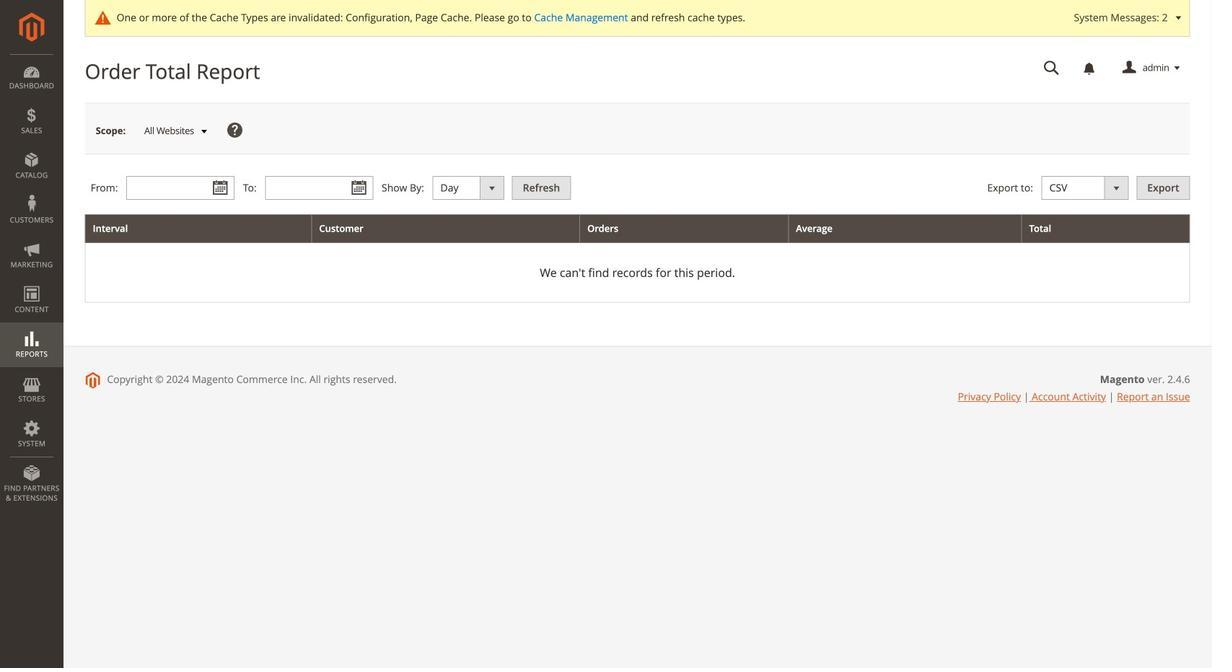 Task type: vqa. For each thing, say whether or not it's contained in the screenshot.
To text field
no



Task type: locate. For each thing, give the bounding box(es) containing it.
menu bar
[[0, 54, 64, 510]]

magento admin panel image
[[19, 12, 44, 42]]

None text field
[[126, 176, 235, 200], [265, 176, 373, 200], [126, 176, 235, 200], [265, 176, 373, 200]]



